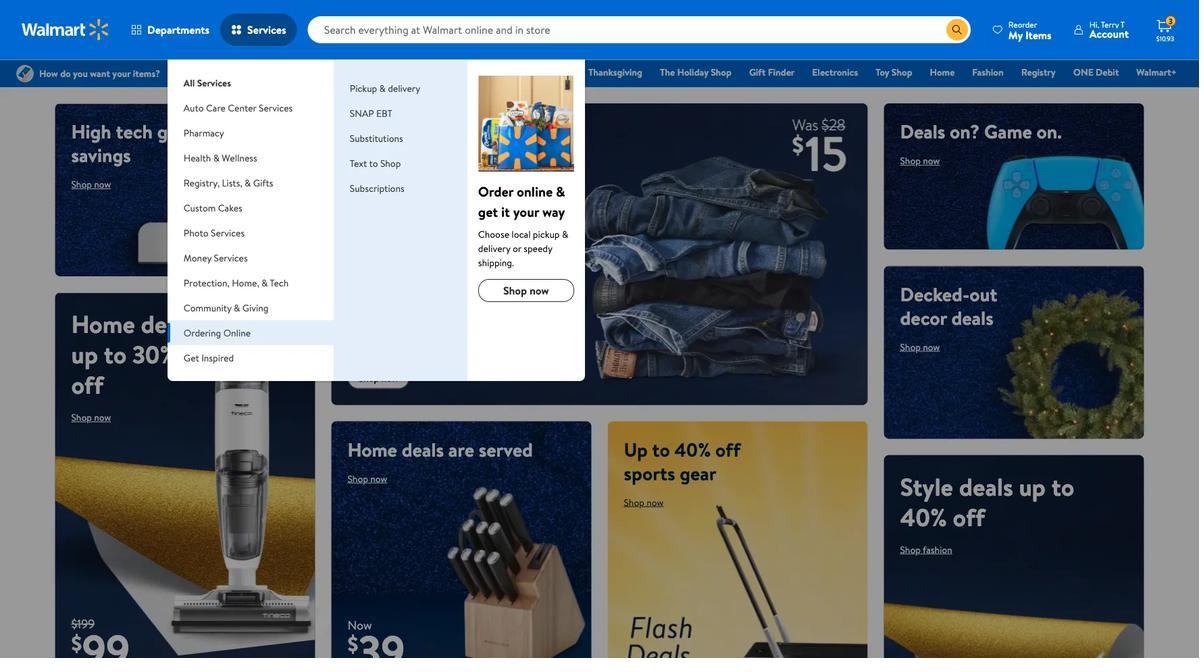 Task type: describe. For each thing, give the bounding box(es) containing it.
save
[[348, 294, 434, 354]]

it
[[501, 202, 510, 221]]

home,
[[232, 276, 259, 289]]

my
[[1009, 27, 1023, 42]]

& inside "health & wellness" dropdown button
[[213, 151, 220, 164]]

shop now link for deals on? game on.
[[900, 154, 940, 167]]

departments
[[147, 22, 210, 37]]

auto care center services button
[[167, 95, 334, 120]]

get inspired
[[184, 351, 234, 364]]

pickup
[[533, 227, 560, 241]]

deals inside decked-out decor deals
[[952, 304, 994, 331]]

the holiday shop link
[[654, 65, 738, 79]]

to inside home deals up to 30% off
[[104, 337, 127, 371]]

shop fashion link
[[900, 543, 952, 556]]

shop now for home deals up to 30% off
[[71, 411, 111, 424]]

sports
[[624, 460, 675, 486]]

photo
[[184, 226, 208, 239]]

high tech gifts, huge savings
[[71, 118, 246, 168]]

cakes
[[218, 201, 242, 214]]

shop now link for save big!
[[348, 367, 409, 389]]

& inside grocery & essentials link
[[522, 66, 528, 79]]

deals for home deals are served
[[402, 436, 444, 463]]

community & giving
[[184, 301, 268, 314]]

shop now link for home deals up to 30% off
[[71, 411, 111, 424]]

savings
[[71, 142, 131, 168]]

inspired
[[201, 351, 234, 364]]

electronics link
[[806, 65, 864, 79]]

pharmacy
[[184, 126, 224, 139]]

all services link
[[167, 59, 334, 95]]

custom
[[184, 201, 216, 214]]

on.
[[1037, 118, 1062, 145]]

to inside up to 40% off sports gear
[[652, 436, 670, 463]]

one debit link
[[1067, 65, 1125, 79]]

& inside protection, home, & tech dropdown button
[[262, 276, 268, 289]]

0 horizontal spatial delivery
[[388, 81, 420, 95]]

now for home deals up to 30% off
[[94, 411, 111, 424]]

40% inside style deals up to 40% off
[[900, 500, 947, 534]]

essentials
[[531, 66, 571, 79]]

text to shop
[[350, 156, 401, 170]]

center
[[228, 101, 257, 114]]

grocery & essentials
[[487, 66, 571, 79]]

decked-
[[900, 281, 970, 307]]

walmart image
[[22, 19, 109, 41]]

$
[[71, 628, 82, 658]]

up
[[624, 436, 648, 463]]

hi,
[[1090, 19, 1099, 30]]

thanksgiving link
[[582, 65, 649, 79]]

departments button
[[120, 14, 220, 46]]

text
[[350, 156, 367, 170]]

services right center
[[259, 101, 293, 114]]

shop now for up to 40% off sports gear
[[624, 496, 664, 509]]

ordering online
[[184, 326, 251, 339]]

toy shop link
[[870, 65, 919, 79]]

black friday deals link
[[389, 65, 475, 79]]

30%
[[132, 337, 177, 371]]

registry
[[1021, 66, 1056, 79]]

tech
[[270, 276, 289, 289]]

home link
[[924, 65, 961, 79]]

money
[[184, 251, 212, 264]]

pickup & delivery link
[[350, 81, 420, 95]]

huge
[[205, 118, 246, 145]]

3
[[1169, 15, 1173, 27]]

shop now link for high tech gifts, huge savings
[[71, 178, 111, 191]]

items
[[1026, 27, 1052, 42]]

protection, home, & tech button
[[167, 270, 334, 295]]

way
[[543, 202, 565, 221]]

photo services
[[184, 226, 245, 239]]

walmart+ link
[[1131, 65, 1183, 79]]

registry, lists, & gifts
[[184, 176, 273, 189]]

high
[[71, 118, 111, 145]]

lists,
[[222, 176, 242, 189]]

get
[[478, 202, 498, 221]]

debit
[[1096, 66, 1119, 79]]

fashion
[[972, 66, 1004, 79]]

fashion
[[923, 543, 952, 556]]

health & wellness button
[[167, 145, 334, 170]]

gift finder link
[[743, 65, 801, 79]]

choose
[[478, 227, 509, 241]]

thanksgiving
[[588, 66, 643, 79]]

up for style deals up to 40% off
[[1019, 470, 1046, 503]]

fashion link
[[966, 65, 1010, 79]]

are
[[448, 436, 474, 463]]

deals for home deals up to 30% off
[[141, 307, 195, 341]]

health & wellness
[[184, 151, 257, 164]]

out
[[970, 281, 997, 307]]

auto
[[184, 101, 204, 114]]

grocery & essentials link
[[481, 65, 577, 79]]

home deals are served
[[348, 436, 533, 463]]

pickup
[[350, 81, 377, 95]]

gift
[[749, 66, 766, 79]]

shop now link for up to 40% off sports gear
[[624, 496, 664, 509]]

online
[[223, 326, 251, 339]]



Task type: locate. For each thing, give the bounding box(es) containing it.
photo services button
[[167, 220, 334, 245]]

registry,
[[184, 176, 220, 189]]

shop now link for decked-out decor deals
[[900, 340, 940, 353]]

grocery
[[487, 66, 520, 79]]

deals up get
[[141, 307, 195, 341]]

home for home deals up to 30% off
[[71, 307, 135, 341]]

shop now link for home deals are served
[[348, 472, 387, 485]]

gifts
[[253, 176, 273, 189]]

one debit
[[1073, 66, 1119, 79]]

off for style deals up to 40% off
[[953, 500, 985, 534]]

shop now for save big!
[[358, 372, 398, 385]]

now for decked-out decor deals
[[923, 340, 940, 353]]

services right all
[[197, 76, 231, 89]]

auto care center services
[[184, 101, 293, 114]]

account
[[1090, 26, 1129, 41]]

& inside 'registry, lists, & gifts' dropdown button
[[245, 176, 251, 189]]

1 vertical spatial home
[[71, 307, 135, 341]]

off inside home deals up to 30% off
[[71, 368, 104, 402]]

money services
[[184, 251, 248, 264]]

search icon image
[[952, 24, 963, 35]]

0 vertical spatial home
[[930, 66, 955, 79]]

0 horizontal spatial deals
[[447, 66, 469, 79]]

up for home deals up to 30% off
[[71, 337, 98, 371]]

now for home deals are served
[[370, 472, 387, 485]]

black friday deals
[[395, 66, 469, 79]]

up inside style deals up to 40% off
[[1019, 470, 1046, 503]]

delivery down black on the top of page
[[388, 81, 420, 95]]

services inside dropdown button
[[214, 251, 248, 264]]

local
[[512, 227, 531, 241]]

hi, terry t account
[[1090, 19, 1129, 41]]

ordering online button
[[167, 320, 334, 345]]

home for home deals are served
[[348, 436, 397, 463]]

2 vertical spatial off
[[953, 500, 985, 534]]

gear
[[680, 460, 717, 486]]

community
[[184, 301, 232, 314]]

0 horizontal spatial off
[[71, 368, 104, 402]]

home inside home deals up to 30% off
[[71, 307, 135, 341]]

get
[[184, 351, 199, 364]]

0 vertical spatial up
[[71, 337, 98, 371]]

reorder
[[1009, 19, 1037, 30]]

1 vertical spatial off
[[716, 436, 741, 463]]

40% inside up to 40% off sports gear
[[675, 436, 711, 463]]

home deals up to 30% off
[[71, 307, 195, 402]]

up to 40% off sports gear
[[624, 436, 741, 486]]

now for deals on? game on.
[[923, 154, 940, 167]]

& inside community & giving dropdown button
[[234, 301, 240, 314]]

1 horizontal spatial off
[[716, 436, 741, 463]]

order online & get it your way choose local pickup & delivery or speedy shipping.
[[478, 182, 568, 269]]

1 vertical spatial deals
[[900, 118, 945, 145]]

deals inside style deals up to 40% off
[[959, 470, 1013, 503]]

Search search field
[[308, 16, 971, 43]]

protection,
[[184, 276, 230, 289]]

services inside popup button
[[247, 22, 286, 37]]

electronics
[[812, 66, 858, 79]]

deals right friday
[[447, 66, 469, 79]]

shipping.
[[478, 256, 514, 269]]

services up all services link
[[247, 22, 286, 37]]

black
[[395, 66, 417, 79]]

to inside style deals up to 40% off
[[1052, 470, 1074, 503]]

tech
[[116, 118, 153, 145]]

0 vertical spatial off
[[71, 368, 104, 402]]

pickup & delivery
[[350, 81, 420, 95]]

$199
[[71, 615, 95, 632]]

style deals up to 40% off
[[900, 470, 1074, 534]]

save big!
[[348, 294, 514, 354]]

0 horizontal spatial 40%
[[675, 436, 711, 463]]

1 horizontal spatial 40%
[[900, 500, 947, 534]]

big!
[[444, 294, 514, 354]]

delivery
[[388, 81, 420, 95], [478, 242, 510, 255]]

walmart+
[[1137, 66, 1177, 79]]

shop now for home deals are served
[[348, 472, 387, 485]]

shop now for decked-out decor deals
[[900, 340, 940, 353]]

deals
[[952, 304, 994, 331], [141, 307, 195, 341], [402, 436, 444, 463], [959, 470, 1013, 503]]

toy shop
[[876, 66, 913, 79]]

now for save big!
[[381, 372, 398, 385]]

off inside up to 40% off sports gear
[[716, 436, 741, 463]]

0 vertical spatial deals
[[447, 66, 469, 79]]

now dollar 39 null group
[[331, 616, 405, 658]]

game
[[984, 118, 1032, 145]]

snap ebt
[[350, 106, 392, 120]]

one
[[1073, 66, 1094, 79]]

shop
[[711, 66, 732, 79], [892, 66, 913, 79], [900, 154, 921, 167], [380, 156, 401, 170], [71, 178, 92, 191], [503, 283, 527, 298], [900, 340, 921, 353], [358, 372, 379, 385], [71, 411, 92, 424], [348, 472, 368, 485], [624, 496, 644, 509], [900, 543, 921, 556]]

online
[[517, 182, 553, 201]]

0 vertical spatial delivery
[[388, 81, 420, 95]]

decked-out decor deals
[[900, 281, 997, 331]]

delivery down choose
[[478, 242, 510, 255]]

the
[[660, 66, 675, 79]]

deals left on? in the top of the page
[[900, 118, 945, 145]]

shop now link
[[900, 154, 940, 167], [71, 178, 111, 191], [478, 279, 574, 302], [900, 340, 940, 353], [348, 367, 409, 389], [71, 411, 111, 424], [348, 472, 387, 485], [624, 496, 664, 509]]

1 vertical spatial delivery
[[478, 242, 510, 255]]

deals right the style
[[959, 470, 1013, 503]]

snap ebt link
[[350, 106, 392, 120]]

gift finder
[[749, 66, 795, 79]]

order
[[478, 182, 514, 201]]

now for up to 40% off sports gear
[[647, 496, 664, 509]]

0 vertical spatial 40%
[[675, 436, 711, 463]]

1 horizontal spatial deals
[[900, 118, 945, 145]]

was dollar $199, now dollar 99 group
[[55, 615, 130, 658]]

1 horizontal spatial delivery
[[478, 242, 510, 255]]

ordering
[[184, 326, 221, 339]]

ordering online image
[[478, 76, 574, 172]]

off for home deals up to 30% off
[[71, 368, 104, 402]]

home for home
[[930, 66, 955, 79]]

off inside style deals up to 40% off
[[953, 500, 985, 534]]

custom cakes
[[184, 201, 242, 214]]

0 horizontal spatial up
[[71, 337, 98, 371]]

snap
[[350, 106, 374, 120]]

substitutions link
[[350, 131, 403, 145]]

up
[[71, 337, 98, 371], [1019, 470, 1046, 503]]

community & giving button
[[167, 295, 334, 320]]

$10.93
[[1157, 34, 1174, 43]]

services down 'cakes'
[[211, 226, 245, 239]]

home
[[930, 66, 955, 79], [71, 307, 135, 341], [348, 436, 397, 463]]

40% right up
[[675, 436, 711, 463]]

2 horizontal spatial home
[[930, 66, 955, 79]]

home inside "link"
[[930, 66, 955, 79]]

shop now for deals on? game on.
[[900, 154, 940, 167]]

t
[[1121, 19, 1125, 30]]

holiday
[[677, 66, 709, 79]]

to
[[369, 156, 378, 170], [104, 337, 127, 371], [652, 436, 670, 463], [1052, 470, 1074, 503]]

care
[[206, 101, 226, 114]]

0 horizontal spatial home
[[71, 307, 135, 341]]

1 horizontal spatial up
[[1019, 470, 1046, 503]]

Walmart Site-Wide search field
[[308, 16, 971, 43]]

2 vertical spatial home
[[348, 436, 397, 463]]

1 vertical spatial up
[[1019, 470, 1046, 503]]

speedy
[[524, 242, 552, 255]]

now
[[923, 154, 940, 167], [94, 178, 111, 191], [530, 283, 549, 298], [923, 340, 940, 353], [381, 372, 398, 385], [94, 411, 111, 424], [370, 472, 387, 485], [647, 496, 664, 509]]

wellness
[[222, 151, 257, 164]]

1 horizontal spatial home
[[348, 436, 397, 463]]

deals left are
[[402, 436, 444, 463]]

deals right decor
[[952, 304, 994, 331]]

or
[[513, 242, 521, 255]]

friday
[[419, 66, 444, 79]]

all services
[[184, 76, 231, 89]]

your
[[513, 202, 539, 221]]

now
[[348, 616, 372, 633]]

services for all services
[[197, 76, 231, 89]]

gifts,
[[157, 118, 200, 145]]

custom cakes button
[[167, 195, 334, 220]]

health
[[184, 151, 211, 164]]

ebt
[[376, 106, 392, 120]]

services up protection, home, & tech
[[214, 251, 248, 264]]

the holiday shop
[[660, 66, 732, 79]]

deals inside home deals up to 30% off
[[141, 307, 195, 341]]

now for high tech gifts, huge savings
[[94, 178, 111, 191]]

40% up "shop fashion" link
[[900, 500, 947, 534]]

toy
[[876, 66, 889, 79]]

shop now for high tech gifts, huge savings
[[71, 178, 111, 191]]

finder
[[768, 66, 795, 79]]

&
[[522, 66, 528, 79], [379, 81, 386, 95], [213, 151, 220, 164], [245, 176, 251, 189], [556, 182, 565, 201], [562, 227, 568, 241], [262, 276, 268, 289], [234, 301, 240, 314]]

services for money services
[[214, 251, 248, 264]]

text to shop link
[[350, 156, 401, 170]]

1 vertical spatial 40%
[[900, 500, 947, 534]]

delivery inside order online & get it your way choose local pickup & delivery or speedy shipping.
[[478, 242, 510, 255]]

2 horizontal spatial off
[[953, 500, 985, 534]]

deals for style deals up to 40% off
[[959, 470, 1013, 503]]

up inside home deals up to 30% off
[[71, 337, 98, 371]]

services for photo services
[[211, 226, 245, 239]]



Task type: vqa. For each thing, say whether or not it's contained in the screenshot.
Hub
no



